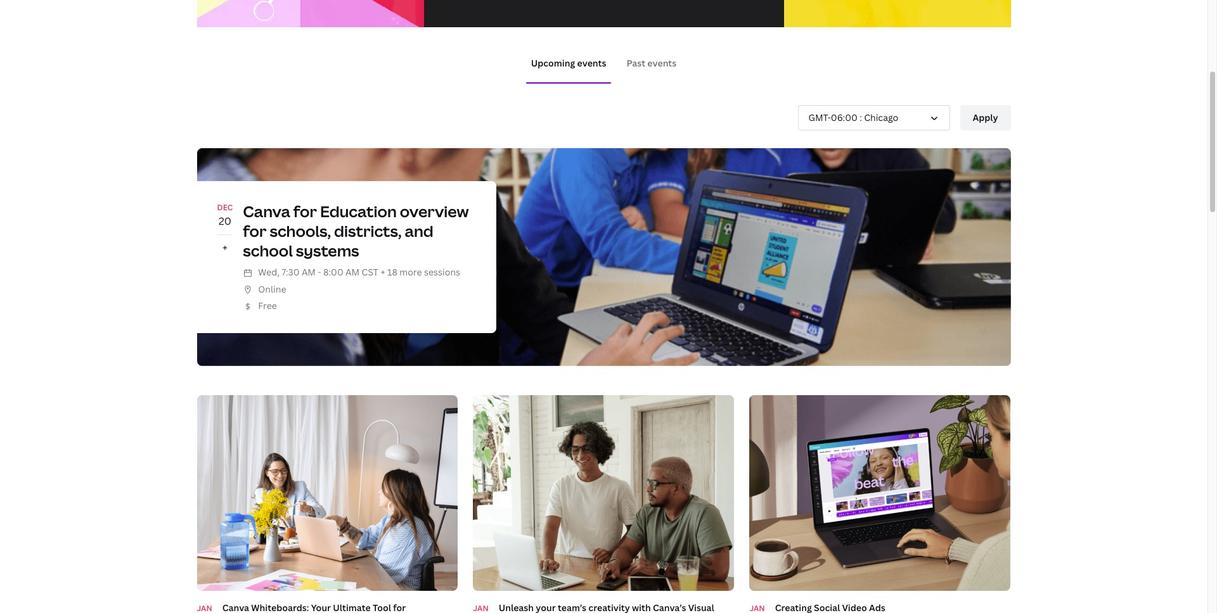 Task type: vqa. For each thing, say whether or not it's contained in the screenshot.
'events' for Past events
yes



Task type: describe. For each thing, give the bounding box(es) containing it.
1 am from the left
[[302, 266, 316, 279]]

:
[[860, 111, 862, 124]]

schools,
[[270, 221, 331, 242]]

events for past events
[[648, 57, 677, 69]]

dec
[[217, 202, 233, 213]]

18
[[388, 266, 398, 279]]

more
[[400, 266, 422, 279]]

events for upcoming events
[[577, 57, 607, 69]]

school
[[243, 240, 293, 261]]

online
[[258, 283, 286, 295]]

wed, 7:30 am - 8:00 am cst + 18 more sessions
[[258, 266, 460, 279]]

06:00
[[831, 111, 858, 124]]

2 am from the left
[[346, 266, 360, 279]]

overview
[[400, 201, 469, 222]]

cst
[[362, 266, 379, 279]]

1 horizontal spatial for
[[293, 201, 317, 222]]

dec 20
[[217, 202, 233, 228]]

canva for education overview for schools, districts, and school systems
[[243, 201, 469, 261]]

free
[[258, 300, 277, 312]]

gmt-06:00 : chicago
[[809, 111, 899, 124]]

gmt-
[[809, 111, 831, 124]]



Task type: locate. For each thing, give the bounding box(es) containing it.
1 horizontal spatial +
[[381, 266, 385, 279]]

gmt-06:00 : chicago button
[[798, 105, 950, 131]]

events right past on the right top of page
[[648, 57, 677, 69]]

1 horizontal spatial events
[[648, 57, 677, 69]]

+
[[222, 241, 228, 255], [381, 266, 385, 279]]

past events link
[[627, 57, 677, 69]]

wed,
[[258, 266, 280, 279]]

for
[[293, 201, 317, 222], [243, 221, 267, 242]]

0 vertical spatial +
[[222, 241, 228, 255]]

upcoming
[[531, 57, 575, 69]]

0 horizontal spatial am
[[302, 266, 316, 279]]

7:30
[[282, 266, 300, 279]]

canva
[[243, 201, 290, 222]]

districts,
[[334, 221, 402, 242]]

education
[[320, 201, 397, 222]]

am left -
[[302, 266, 316, 279]]

for right 20
[[243, 221, 267, 242]]

sessions
[[424, 266, 460, 279]]

20
[[219, 214, 231, 228]]

0 horizontal spatial for
[[243, 221, 267, 242]]

1 events from the left
[[577, 57, 607, 69]]

+ down 20
[[222, 241, 228, 255]]

0 horizontal spatial events
[[577, 57, 607, 69]]

+ left the 18
[[381, 266, 385, 279]]

past events
[[627, 57, 677, 69]]

systems
[[296, 240, 359, 261]]

1 horizontal spatial am
[[346, 266, 360, 279]]

2 events from the left
[[648, 57, 677, 69]]

-
[[318, 266, 321, 279]]

chicago
[[865, 111, 899, 124]]

events
[[577, 57, 607, 69], [648, 57, 677, 69]]

events right upcoming
[[577, 57, 607, 69]]

for right canva
[[293, 201, 317, 222]]

8:00
[[323, 266, 344, 279]]

upcoming events
[[531, 57, 607, 69]]

past
[[627, 57, 646, 69]]

am left cst
[[346, 266, 360, 279]]

1 vertical spatial +
[[381, 266, 385, 279]]

am
[[302, 266, 316, 279], [346, 266, 360, 279]]

and
[[405, 221, 434, 242]]

0 horizontal spatial +
[[222, 241, 228, 255]]



